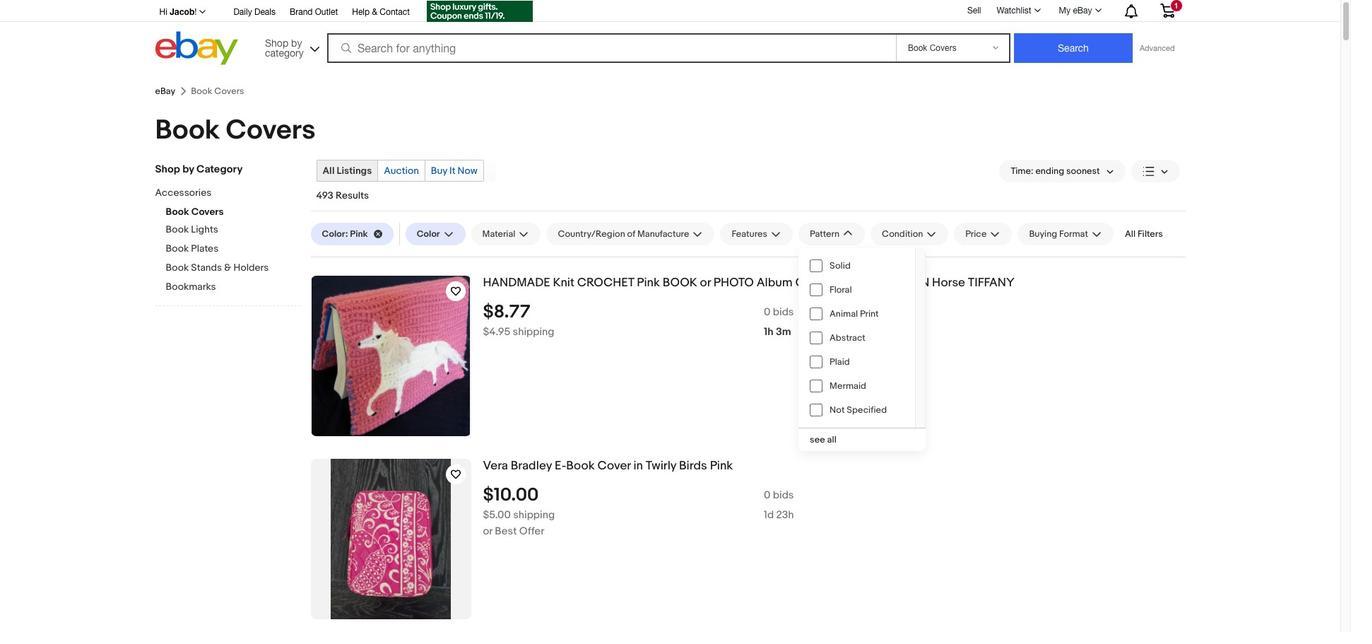 Task type: vqa. For each thing, say whether or not it's contained in the screenshot.
the Buy
yes



Task type: locate. For each thing, give the bounding box(es) containing it.
all up 493
[[323, 165, 335, 177]]

1 vertical spatial all
[[1126, 228, 1136, 240]]

banner
[[155, 0, 1186, 69]]

accessories book covers book lights book plates book stands & holders bookmarks
[[155, 187, 269, 293]]

1 vertical spatial &
[[224, 262, 231, 274]]

all for all listings
[[323, 165, 335, 177]]

0 vertical spatial covers
[[226, 114, 316, 147]]

color: pink link
[[311, 223, 394, 245]]

ebay
[[1074, 6, 1093, 16], [155, 86, 175, 97]]

0 horizontal spatial pink
[[350, 228, 368, 240]]

it
[[450, 165, 456, 177]]

handmade knit crochet pink book or photo album cover white unicorn horse tiffany
[[483, 276, 1015, 290]]

1 vertical spatial bids
[[773, 488, 794, 502]]

brand outlet
[[290, 7, 338, 17]]

bids up 23h
[[773, 488, 794, 502]]

book left plates
[[166, 243, 189, 255]]

your shopping cart contains 1 item image
[[1160, 4, 1176, 18]]

shipping inside "0 bids $5.00 shipping"
[[513, 508, 555, 522]]

book covers
[[155, 114, 316, 147]]

0 vertical spatial shipping
[[513, 325, 555, 339]]

pink right color:
[[350, 228, 368, 240]]

0 up 1d
[[764, 488, 771, 502]]

0 horizontal spatial &
[[224, 262, 231, 274]]

0 vertical spatial &
[[372, 7, 378, 17]]

1d
[[764, 508, 774, 522]]

1 vertical spatial 0
[[764, 488, 771, 502]]

3m
[[776, 325, 792, 339]]

advanced
[[1140, 44, 1175, 52]]

1 bids from the top
[[773, 305, 794, 319]]

auction
[[384, 165, 419, 177]]

all inside all filters button
[[1126, 228, 1136, 240]]

shipping for $10.00
[[513, 508, 555, 522]]

book left the cover
[[567, 459, 595, 473]]

handmade knit crochet pink book or photo album cover white unicorn horse tiffany image
[[312, 276, 470, 436]]

white
[[840, 276, 872, 290]]

brand
[[290, 7, 313, 17]]

all left filters
[[1126, 228, 1136, 240]]

pink left book
[[637, 276, 660, 290]]

0 horizontal spatial all
[[323, 165, 335, 177]]

offer
[[520, 524, 545, 538]]

1 0 from the top
[[764, 305, 771, 319]]

shipping inside 0 bids $4.95 shipping
[[513, 325, 555, 339]]

bids inside 0 bids $4.95 shipping
[[773, 305, 794, 319]]

& down book plates 'link'
[[224, 262, 231, 274]]

knit
[[553, 276, 575, 290]]

stands
[[191, 262, 222, 274]]

shop
[[155, 163, 180, 176]]

0 for $8.77
[[764, 305, 771, 319]]

crochet
[[577, 276, 635, 290]]

1 vertical spatial or
[[483, 524, 493, 538]]

or inside '1d 23h or best offer'
[[483, 524, 493, 538]]

1h
[[764, 325, 774, 339]]

all inside all listings link
[[323, 165, 335, 177]]

0 horizontal spatial or
[[483, 524, 493, 538]]

2 vertical spatial pink
[[710, 459, 733, 473]]

bids inside "0 bids $5.00 shipping"
[[773, 488, 794, 502]]

23h
[[777, 508, 794, 522]]

493
[[316, 189, 334, 202]]

mermaid
[[830, 380, 867, 392]]

None submit
[[1015, 33, 1133, 63]]

daily deals
[[234, 7, 276, 17]]

tap to watch item - vera bradley e-book cover in twirly birds pink image
[[446, 465, 466, 484]]

0 vertical spatial ebay
[[1074, 6, 1093, 16]]

holders
[[234, 262, 269, 274]]

covers inside accessories book covers book lights book plates book stands & holders bookmarks
[[191, 206, 224, 218]]

tiffany
[[969, 276, 1015, 290]]

all
[[828, 434, 837, 445]]

book up bookmarks at the left of the page
[[166, 262, 189, 274]]

0 vertical spatial 0
[[764, 305, 771, 319]]

all filters button
[[1120, 223, 1169, 245]]

0 inside 0 bids $4.95 shipping
[[764, 305, 771, 319]]

1 horizontal spatial or
[[700, 276, 711, 290]]

buy it now
[[431, 165, 478, 177]]

0 horizontal spatial ebay
[[155, 86, 175, 97]]

color:
[[322, 228, 348, 240]]

photo
[[714, 276, 754, 290]]

2 0 from the top
[[764, 488, 771, 502]]

shipping up the offer
[[513, 508, 555, 522]]

shop by category
[[155, 163, 243, 176]]

floral
[[830, 284, 852, 296]]

in
[[634, 459, 643, 473]]

twirly
[[646, 459, 677, 473]]

handmade knit crochet pink book or photo album cover white unicorn horse tiffany link
[[483, 276, 1186, 290]]

pink right birds
[[710, 459, 733, 473]]

animal print
[[830, 308, 879, 320]]

1 horizontal spatial &
[[372, 7, 378, 17]]

1 vertical spatial covers
[[191, 206, 224, 218]]

1 vertical spatial pink
[[637, 276, 660, 290]]

& inside accessories book covers book lights book plates book stands & holders bookmarks
[[224, 262, 231, 274]]

vera bradley e-book cover in twirly birds pink link
[[483, 459, 1186, 474]]

shipping
[[513, 325, 555, 339], [513, 508, 555, 522]]

see all
[[810, 434, 837, 445]]

bids up 3m
[[773, 305, 794, 319]]

print
[[860, 308, 879, 320]]

0 vertical spatial pink
[[350, 228, 368, 240]]

0 horizontal spatial covers
[[191, 206, 224, 218]]

all
[[323, 165, 335, 177], [1126, 228, 1136, 240]]

bids
[[773, 305, 794, 319], [773, 488, 794, 502]]

category
[[197, 163, 243, 176]]

book
[[155, 114, 220, 147], [166, 206, 189, 218], [166, 223, 189, 235], [166, 243, 189, 255], [166, 262, 189, 274], [567, 459, 595, 473]]

pink inside "color: pink" link
[[350, 228, 368, 240]]

covers up category
[[226, 114, 316, 147]]

horse
[[933, 276, 966, 290]]

1 horizontal spatial all
[[1126, 228, 1136, 240]]

accessories
[[155, 187, 212, 199]]

0 vertical spatial bids
[[773, 305, 794, 319]]

0 up the 1h
[[764, 305, 771, 319]]

buy it now link
[[426, 160, 484, 181]]

or left "best"
[[483, 524, 493, 538]]

or right book
[[700, 276, 711, 290]]

not
[[830, 404, 845, 416]]

or
[[700, 276, 711, 290], [483, 524, 493, 538]]

e-
[[555, 459, 567, 473]]

0 vertical spatial or
[[700, 276, 711, 290]]

bookmarks
[[166, 281, 216, 293]]

shipping down $8.77
[[513, 325, 555, 339]]

2 bids from the top
[[773, 488, 794, 502]]

listings
[[337, 165, 372, 177]]

1 vertical spatial ebay
[[155, 86, 175, 97]]

by
[[183, 163, 194, 176]]

1 vertical spatial shipping
[[513, 508, 555, 522]]

not specified link
[[799, 398, 916, 422]]

lights
[[191, 223, 218, 235]]

banner containing sell
[[155, 0, 1186, 69]]

0 inside "0 bids $5.00 shipping"
[[764, 488, 771, 502]]

covers up lights on the left
[[191, 206, 224, 218]]

all listings link
[[317, 160, 378, 181]]

& right the help
[[372, 7, 378, 17]]

2 horizontal spatial pink
[[710, 459, 733, 473]]

0 vertical spatial all
[[323, 165, 335, 177]]

see
[[810, 434, 826, 445]]

1 horizontal spatial ebay
[[1074, 6, 1093, 16]]

all listings
[[323, 165, 372, 177]]

pink inside vera bradley e-book cover in twirly birds pink link
[[710, 459, 733, 473]]

1 horizontal spatial pink
[[637, 276, 660, 290]]



Task type: describe. For each thing, give the bounding box(es) containing it.
color: pink
[[322, 228, 368, 240]]

daily
[[234, 7, 252, 17]]

pink inside handmade knit crochet pink book or photo album cover white unicorn horse tiffany "link"
[[637, 276, 660, 290]]

shipping for $8.77
[[513, 325, 555, 339]]

1h 3m
[[764, 325, 792, 339]]

animal
[[830, 308, 858, 320]]

accessories link
[[155, 187, 290, 200]]

daily deals link
[[234, 5, 276, 21]]

& inside account 'navigation'
[[372, 7, 378, 17]]

book up by
[[155, 114, 220, 147]]

best
[[495, 524, 517, 538]]

$10.00
[[483, 484, 539, 506]]

help & contact link
[[352, 5, 410, 21]]

tap to watch item - handmade knit crochet pink book or photo album cover white unicorn horse tiffany image
[[446, 281, 466, 301]]

unicorn
[[874, 276, 930, 290]]

bookmarks link
[[166, 281, 300, 294]]

my ebay link
[[1052, 2, 1108, 19]]

book left lights on the left
[[166, 223, 189, 235]]

album
[[757, 276, 793, 290]]

floral link
[[799, 278, 916, 302]]

vera bradley e-book cover in twirly birds pink
[[483, 459, 733, 473]]

1d 23h or best offer
[[483, 508, 794, 538]]

plaid
[[830, 356, 850, 368]]

pattern
[[810, 228, 840, 240]]

$8.77
[[483, 301, 531, 323]]

buy
[[431, 165, 448, 177]]

solid link
[[799, 254, 916, 278]]

$5.00
[[483, 508, 511, 522]]

help
[[352, 7, 370, 17]]

493 results
[[316, 189, 369, 202]]

animal print link
[[799, 302, 916, 326]]

not specified
[[830, 404, 887, 416]]

advanced link
[[1133, 34, 1183, 62]]

ebay inside account 'navigation'
[[1074, 6, 1093, 16]]

solid
[[830, 260, 851, 272]]

pattern button
[[799, 223, 865, 245]]

get the coupon image
[[427, 1, 533, 22]]

birds
[[679, 459, 708, 473]]

my ebay
[[1060, 6, 1093, 16]]

0 for $10.00
[[764, 488, 771, 502]]

$4.95
[[483, 325, 511, 339]]

1 horizontal spatial covers
[[226, 114, 316, 147]]

now
[[458, 165, 478, 177]]

see all button
[[799, 428, 926, 451]]

brand outlet link
[[290, 5, 338, 21]]

book stands & holders link
[[166, 262, 300, 275]]

contact
[[380, 7, 410, 17]]

mermaid link
[[799, 374, 916, 398]]

watchlist
[[997, 6, 1032, 16]]

watchlist link
[[989, 2, 1048, 19]]

vera
[[483, 459, 508, 473]]

all filters
[[1126, 228, 1164, 240]]

abstract link
[[799, 326, 916, 350]]

book lights link
[[166, 223, 300, 237]]

specified
[[847, 404, 887, 416]]

sell link
[[962, 5, 988, 15]]

deals
[[255, 7, 276, 17]]

account navigation
[[155, 0, 1186, 24]]

plaid link
[[799, 350, 916, 374]]

vera bradley e-book cover in twirly birds pink image
[[331, 459, 451, 619]]

results
[[336, 189, 369, 202]]

0 bids $5.00 shipping
[[483, 488, 794, 522]]

bids for $10.00
[[773, 488, 794, 502]]

book down the accessories
[[166, 206, 189, 218]]

or inside "link"
[[700, 276, 711, 290]]

book plates link
[[166, 243, 300, 256]]

my
[[1060, 6, 1071, 16]]

sell
[[968, 5, 982, 15]]

abstract
[[830, 332, 866, 344]]

filters
[[1138, 228, 1164, 240]]

book
[[663, 276, 698, 290]]

cover
[[598, 459, 631, 473]]

help & contact
[[352, 7, 410, 17]]

all for all filters
[[1126, 228, 1136, 240]]

0 bids $4.95 shipping
[[483, 305, 794, 339]]

plates
[[191, 243, 219, 255]]

cover
[[796, 276, 837, 290]]

bids for $8.77
[[773, 305, 794, 319]]

outlet
[[315, 7, 338, 17]]

handmade
[[483, 276, 551, 290]]



